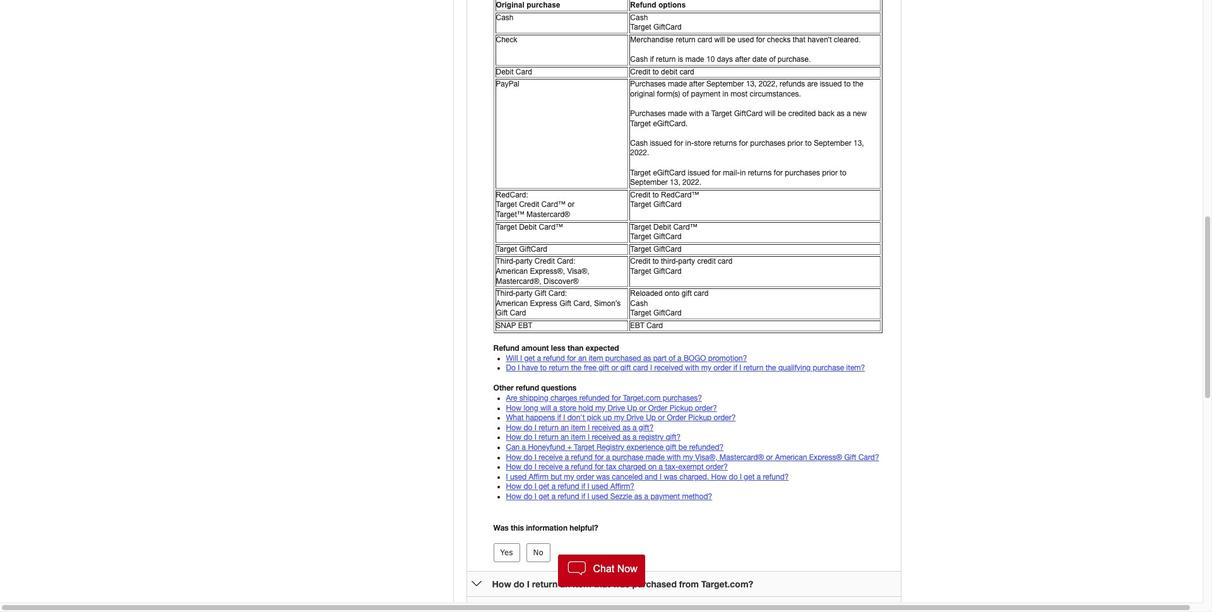 Task type: describe. For each thing, give the bounding box(es) containing it.
honeyfund
[[528, 443, 565, 452]]

0 horizontal spatial was
[[596, 473, 610, 482]]

are shipping charges refunded for target.com purchases? link
[[506, 394, 702, 403]]

for left checks
[[756, 35, 765, 44]]

on
[[648, 463, 657, 472]]

refund down how do i get a refund if i used affirm? link
[[558, 492, 579, 501]]

purchases for purchases made after september 13, 2022, refunds are issued to the original form(s) of payment in most circumstances.
[[630, 80, 666, 89]]

1 receive from the top
[[539, 453, 563, 462]]

hold
[[578, 404, 593, 413]]

2 horizontal spatial was
[[664, 473, 677, 482]]

exempt
[[678, 463, 704, 472]]

used up how do i get a refund if i used sezzle as a payment method? link
[[592, 483, 608, 491]]

tax
[[606, 463, 616, 472]]

0 vertical spatial order?
[[695, 404, 717, 413]]

chat now link
[[558, 555, 645, 587]]

2 ebt from the left
[[630, 321, 644, 330]]

redcar
[[661, 190, 687, 199]]

refund amount less than expected will i get a refund for an item purchased as part of a bogo promotion? do i have to return the free gift or gift card i received with my order if i return the qualifying purchase item?
[[493, 343, 865, 373]]

charged.
[[679, 473, 709, 482]]

form(s)
[[657, 90, 680, 98]]

checks
[[767, 35, 791, 44]]

questions
[[541, 383, 577, 393]]

express®
[[809, 453, 842, 462]]

return down promotion?
[[744, 364, 763, 373]]

my up exempt
[[683, 453, 693, 462]]

ebt card
[[630, 321, 663, 330]]

if inside "refund amount less than expected will i get a refund for an item purchased as part of a bogo promotion? do i have to return the free gift or gift card i received with my order if i return the qualifying purchase item?"
[[733, 364, 737, 373]]

third-party credit card: american express®, visa®, mastercard®, discover®
[[496, 257, 589, 286]]

store inside other refund questions are shipping charges refunded for target.com purchases? how long will a store hold my drive up or order pickup order? what happens if i don't pick up my drive up or order pickup order? how do i return an item i received as a gift? how do i return an item i received as a registry gift? can a honeyfund + target registry experience gift be refunded? how do i receive a refund for a purchase made with my visa®, mastercard® or american express® gift card? how do i receive a refund for tax charged on a tax-exempt order? i used affirm but my order was canceled and i was charged. how do i get a refund? how do i get a refund if i used affirm? how do i get a refund if i used sezzle as a payment method?
[[559, 404, 576, 413]]

paypal
[[496, 80, 519, 89]]

card inside reloaded onto gift card cash target giftcard
[[694, 289, 709, 298]]

0 horizontal spatial drive
[[608, 404, 625, 413]]

onto
[[665, 289, 680, 298]]

with inside "refund amount less than expected will i get a refund for an item purchased as part of a bogo promotion? do i have to return the free gift or gift card i received with my order if i return the qualifying purchase item?"
[[685, 364, 699, 373]]

1 horizontal spatial be
[[727, 35, 736, 44]]

credited
[[788, 109, 816, 118]]

giftcard inside purchases made with a target giftcard will be credited back as a new target egiftcard.
[[734, 109, 763, 118]]

order inside other refund questions are shipping charges refunded for target.com purchases? how long will a store hold my drive up or order pickup order? what happens if i don't pick up my drive up or order pickup order? how do i return an item i received as a gift? how do i return an item i received as a registry gift? can a honeyfund + target registry experience gift be refunded? how do i receive a refund for a purchase made with my visa®, mastercard® or american express® gift card? how do i receive a refund for tax charged on a tax-exempt order? i used affirm but my order was canceled and i was charged. how do i get a refund? how do i get a refund if i used affirm? how do i get a refund if i used sezzle as a payment method?
[[576, 473, 594, 482]]

will
[[506, 354, 518, 363]]

credit for credit to debit card
[[630, 67, 650, 76]]

how do i return an item that was purchased from target.com? link
[[492, 579, 753, 590]]

haven't
[[808, 35, 832, 44]]

or inside or target
[[568, 200, 574, 209]]

1 vertical spatial purchased
[[632, 579, 677, 590]]

for down registry
[[595, 453, 604, 462]]

refund down but on the left bottom of the page
[[558, 483, 579, 491]]

gift inside reloaded onto gift card cash target giftcard
[[682, 289, 692, 298]]

d™ for target debit car d™ target giftcard
[[685, 223, 697, 231]]

target.com
[[623, 394, 661, 403]]

for up the how long will a store hold my drive up or order pickup order? link
[[612, 394, 621, 403]]

0 vertical spatial mastercard®
[[527, 210, 570, 219]]

cash if return is made 10 days after date of purchase.
[[630, 55, 811, 64]]

used up date
[[738, 35, 754, 44]]

0 vertical spatial pickup
[[670, 404, 693, 413]]

0 horizontal spatial debit
[[496, 67, 514, 76]]

return down "was this information helpful?"
[[532, 579, 558, 590]]

what happens if i don't pick up my drive up or order pickup order? link
[[506, 414, 736, 422]]

simon's
[[594, 299, 621, 308]]

mail-
[[723, 168, 740, 177]]

refund for options
[[630, 1, 656, 10]]

payment inside purchases made after september 13, 2022, refunds are issued to the original form(s) of payment in most circumstances.
[[691, 90, 720, 98]]

cash for cash issued for in-store returns for purchases prior to september 13, 2022.
[[630, 139, 648, 148]]

be inside purchases made with a target giftcard will be credited back as a new target egiftcard.
[[778, 109, 786, 118]]

egiftcard
[[653, 168, 686, 177]]

as up the can a honeyfund + target registry experience gift be refunded? link
[[623, 433, 630, 442]]

or up refund?
[[766, 453, 773, 462]]

credit
[[697, 257, 716, 266]]

for left mail-
[[712, 168, 721, 177]]

with inside purchases made with a target giftcard will be credited back as a new target egiftcard.
[[689, 109, 703, 118]]

shipping
[[519, 394, 548, 403]]

visa®, inside other refund questions are shipping charges refunded for target.com purchases? how long will a store hold my drive up or order pickup order? what happens if i don't pick up my drive up or order pickup order? how do i return an item i received as a gift? how do i return an item i received as a registry gift? can a honeyfund + target registry experience gift be refunded? how do i receive a refund for a purchase made with my visa®, mastercard® or american express® gift card? how do i receive a refund for tax charged on a tax-exempt order? i used affirm but my order was canceled and i was charged. how do i get a refund? how do i get a refund if i used affirm? how do i get a refund if i used sezzle as a payment method?
[[695, 453, 717, 462]]

to inside target egiftcard issued for mail-in returns for purchases prior to september 13, 2022.
[[840, 168, 847, 177]]

return up debit
[[656, 55, 676, 64]]

purchased inside "refund amount less than expected will i get a refund for an item purchased as part of a bogo promotion? do i have to return the free gift or gift card i received with my order if i return the qualifying purchase item?"
[[605, 354, 641, 363]]

third- for third-party gift card: american express gift card, simon's gift card
[[496, 289, 516, 298]]

mastercard® inside other refund questions are shipping charges refunded for target.com purchases? how long will a store hold my drive up or order pickup order? what happens if i don't pick up my drive up or order pickup order? how do i return an item i received as a gift? how do i return an item i received as a registry gift? can a honeyfund + target registry experience gift be refunded? how do i receive a refund for a purchase made with my visa®, mastercard® or american express® gift card? how do i receive a refund for tax charged on a tax-exempt order? i used affirm but my order was canceled and i was charged. how do i get a refund? how do i get a refund if i used affirm? how do i get a refund if i used sezzle as a payment method?
[[720, 453, 764, 462]]

™
[[517, 210, 524, 219]]

store inside cash issued for in-store returns for purchases prior to september 13, 2022.
[[694, 139, 711, 148]]

1 ebt from the left
[[518, 321, 532, 330]]

made inside purchases made with a target giftcard will be credited back as a new target egiftcard.
[[668, 109, 687, 118]]

gift down will i get a refund for an item purchased as part of a bogo promotion? link
[[620, 364, 631, 373]]

most
[[731, 90, 748, 98]]

1 target giftcard from the left
[[496, 245, 547, 254]]

cash inside reloaded onto gift card cash target giftcard
[[630, 299, 648, 308]]

issued inside target egiftcard issued for mail-in returns for purchases prior to september 13, 2022.
[[688, 168, 710, 177]]

13, inside cash issued for in-store returns for purchases prior to september 13, 2022.
[[853, 139, 864, 148]]

card?
[[859, 453, 879, 462]]

express
[[530, 299, 557, 308]]

tax-
[[665, 463, 678, 472]]

+
[[567, 443, 572, 452]]

refund up shipping
[[516, 383, 539, 393]]

will inside purchases made with a target giftcard will be credited back as a new target egiftcard.
[[765, 109, 776, 118]]

credit to redcar d™ target giftcard
[[630, 190, 699, 209]]

target inside target egiftcard issued for mail-in returns for purchases prior to september 13, 2022.
[[630, 168, 651, 177]]

experience
[[626, 443, 664, 452]]

gift left card,
[[559, 299, 571, 308]]

free
[[584, 364, 596, 373]]

less
[[551, 343, 565, 353]]

mastercard®,
[[496, 277, 541, 286]]

my inside "refund amount less than expected will i get a refund for an item purchased as part of a bogo promotion? do i have to return the free gift or gift card i received with my order if i return the qualifying purchase item?"
[[701, 364, 711, 373]]

credit up ™
[[519, 200, 539, 209]]

card inside "refund amount less than expected will i get a refund for an item purchased as part of a bogo promotion? do i have to return the free gift or gift card i received with my order if i return the qualifying purchase item?"
[[633, 364, 648, 373]]

pick
[[587, 414, 601, 422]]

0 vertical spatial that
[[793, 35, 805, 44]]

0 horizontal spatial purchase
[[527, 1, 560, 10]]

2 horizontal spatial of
[[769, 55, 776, 64]]

0 horizontal spatial gift?
[[639, 423, 654, 432]]

target inside reloaded onto gift card cash target giftcard
[[630, 309, 651, 318]]

if up credit to debit card
[[650, 55, 654, 64]]

cleared.
[[834, 35, 861, 44]]

to inside "refund amount less than expected will i get a refund for an item purchased as part of a bogo promotion? do i have to return the free gift or gift card i received with my order if i return the qualifying purchase item?"
[[540, 364, 547, 373]]

refund?
[[763, 473, 789, 482]]

to inside cash issued for in-store returns for purchases prior to september 13, 2022.
[[805, 139, 812, 148]]

the inside purchases made after september 13, 2022, refunds are issued to the original form(s) of payment in most circumstances.
[[853, 80, 863, 89]]

cash for cash
[[496, 13, 514, 22]]

target inside or target
[[496, 210, 517, 219]]

target debit car d™ target giftcard
[[630, 223, 697, 241]]

after inside purchases made after september 13, 2022, refunds are issued to the original form(s) of payment in most circumstances.
[[689, 80, 704, 89]]

merchandise return card will be used for checks that haven't cleared.
[[630, 35, 861, 44]]

from
[[679, 579, 699, 590]]

1 vertical spatial received
[[592, 423, 620, 432]]

with inside other refund questions are shipping charges refunded for target.com purchases? how long will a store hold my drive up or order pickup order? what happens if i don't pick up my drive up or order pickup order? how do i return an item i received as a gift? how do i return an item i received as a registry gift? can a honeyfund + target registry experience gift be refunded? how do i receive a refund for a purchase made with my visa®, mastercard® or american express® gift card? how do i receive a refund for tax charged on a tax-exempt order? i used affirm but my order was canceled and i was charged. how do i get a refund? how do i get a refund if i used affirm? how do i get a refund if i used sezzle as a payment method?
[[667, 453, 681, 462]]

sezzle
[[610, 492, 632, 501]]

or down target.com
[[639, 404, 646, 413]]

how do i get a refund if i used affirm? link
[[506, 483, 634, 491]]

purchases inside target egiftcard issued for mail-in returns for purchases prior to september 13, 2022.
[[785, 168, 820, 177]]

2022. inside cash issued for in-store returns for purchases prior to september 13, 2022.
[[630, 149, 649, 157]]

d™ for target credit car d™
[[554, 200, 566, 209]]

card down is
[[680, 67, 694, 76]]

for down cash issued for in-store returns for purchases prior to september 13, 2022. on the right top
[[774, 168, 783, 177]]

refund up how do i get a refund if i used affirm? link
[[571, 463, 593, 472]]

merchandise
[[630, 35, 674, 44]]

third-
[[661, 257, 678, 266]]

made inside other refund questions are shipping charges refunded for target.com purchases? how long will a store hold my drive up or order pickup order? what happens if i don't pick up my drive up or order pickup order? how do i return an item i received as a gift? how do i return an item i received as a registry gift? can a honeyfund + target registry experience gift be refunded? how do i receive a refund for a purchase made with my visa®, mastercard® or american express® gift card? how do i receive a refund for tax charged on a tax-exempt order? i used affirm but my order was canceled and i was charged. how do i get a refund? how do i get a refund if i used affirm? how do i get a refund if i used sezzle as a payment method?
[[646, 453, 665, 462]]

refunded?
[[689, 443, 724, 452]]

affirm?
[[610, 483, 634, 491]]

qualifying
[[778, 364, 811, 373]]

prior inside cash issued for in-store returns for purchases prior to september 13, 2022.
[[787, 139, 803, 148]]

return up is
[[676, 35, 696, 44]]

as down what happens if i don't pick up my drive up or order pickup order? link
[[623, 423, 630, 432]]

for down purchases made with a target giftcard will be credited back as a new target egiftcard.
[[739, 139, 748, 148]]

purchases made after september 13, 2022, refunds are issued to the original form(s) of payment in most circumstances.
[[630, 80, 863, 98]]

credit for credit to third-party credit card target giftcard
[[630, 257, 650, 266]]

card: for express®,
[[557, 257, 575, 266]]

for left tax on the bottom of the page
[[595, 463, 604, 472]]

check
[[496, 35, 517, 44]]

for left in-
[[674, 139, 683, 148]]

1 vertical spatial order
[[667, 414, 686, 422]]

affirm
[[529, 473, 549, 482]]

cash for cash if return is made 10 days after date of purchase.
[[630, 55, 648, 64]]

express®,
[[530, 267, 565, 276]]

how long will a store hold my drive up or order pickup order? link
[[506, 404, 717, 413]]

made inside purchases made after september 13, 2022, refunds are issued to the original form(s) of payment in most circumstances.
[[668, 80, 687, 89]]

can
[[506, 443, 520, 452]]

now
[[617, 564, 637, 574]]

third-party gift card: american express gift card, simon's gift card
[[496, 289, 621, 318]]

debit card
[[496, 67, 532, 76]]

1 horizontal spatial the
[[766, 364, 776, 373]]

my up how do i get a refund if i used affirm? link
[[564, 473, 574, 482]]

1 vertical spatial gift?
[[666, 433, 681, 442]]

if left don't
[[557, 414, 561, 422]]

purchases made with a target giftcard will be credited back as a new target egiftcard.
[[630, 109, 867, 128]]

1 vertical spatial order?
[[714, 414, 736, 422]]

used left sezzle
[[592, 492, 608, 501]]

received inside "refund amount less than expected will i get a refund for an item purchased as part of a bogo promotion? do i have to return the free gift or gift card i received with my order if i return the qualifying purchase item?"
[[654, 364, 683, 373]]

in inside target egiftcard issued for mail-in returns for purchases prior to september 13, 2022.
[[740, 168, 746, 177]]

purchase inside other refund questions are shipping charges refunded for target.com purchases? how long will a store hold my drive up or order pickup order? what happens if i don't pick up my drive up or order pickup order? how do i return an item i received as a gift? how do i return an item i received as a registry gift? can a honeyfund + target registry experience gift be refunded? how do i receive a refund for a purchase made with my visa®, mastercard® or american express® gift card? how do i receive a refund for tax charged on a tax-exempt order? i used affirm but my order was canceled and i was charged. how do i get a refund? how do i get a refund if i used affirm? how do i get a refund if i used sezzle as a payment method?
[[612, 453, 643, 462]]

refund for amount
[[493, 343, 519, 353]]

gift right free
[[599, 364, 609, 373]]

target inside other refund questions are shipping charges refunded for target.com purchases? how long will a store hold my drive up or order pickup order? what happens if i don't pick up my drive up or order pickup order? how do i return an item i received as a gift? how do i return an item i received as a registry gift? can a honeyfund + target registry experience gift be refunded? how do i receive a refund for a purchase made with my visa®, mastercard® or american express® gift card? how do i receive a refund for tax charged on a tax-exempt order? i used affirm but my order was canceled and i was charged. how do i get a refund? how do i get a refund if i used affirm? how do i get a refund if i used sezzle as a payment method?
[[574, 443, 595, 452]]

promotion?
[[708, 354, 747, 363]]

gift up snap
[[496, 309, 508, 318]]

target debit car d™
[[496, 223, 563, 231]]

american for american express gift card, simon's gift card
[[496, 299, 528, 308]]

or inside "refund amount less than expected will i get a refund for an item purchased as part of a bogo promotion? do i have to return the free gift or gift card i received with my order if i return the qualifying purchase item?"
[[611, 364, 618, 373]]

third- for third-party credit card: american express®, visa®, mastercard®, discover®
[[496, 257, 516, 266]]

return down happens
[[539, 423, 559, 432]]

card for debit card
[[516, 67, 532, 76]]

information
[[526, 523, 568, 533]]

cash issued for in-store returns for purchases prior to september 13, 2022.
[[630, 139, 864, 157]]

giftcard inside the target debit car d™ target giftcard
[[653, 232, 682, 241]]

my right up
[[614, 414, 624, 422]]

do i have to return the free gift or gift card i received with my order if i return the qualifying purchase item? link
[[506, 364, 865, 373]]

target inside credit to redcar d™ target giftcard
[[630, 200, 651, 209]]

1 horizontal spatial after
[[735, 55, 750, 64]]

card up 10
[[698, 35, 712, 44]]

1 horizontal spatial was
[[613, 579, 630, 590]]

as right sezzle
[[634, 492, 642, 501]]

canceled
[[612, 473, 643, 482]]

what
[[506, 414, 524, 422]]

will inside other refund questions are shipping charges refunded for target.com purchases? how long will a store hold my drive up or order pickup order? what happens if i don't pick up my drive up or order pickup order? how do i return an item i received as a gift? how do i return an item i received as a registry gift? can a honeyfund + target registry experience gift be refunded? how do i receive a refund for a purchase made with my visa®, mastercard® or american express® gift card? how do i receive a refund for tax charged on a tax-exempt order? i used affirm but my order was canceled and i was charged. how do i get a refund? how do i get a refund if i used affirm? how do i get a refund if i used sezzle as a payment method?
[[540, 404, 551, 413]]

refund down +
[[571, 453, 593, 462]]

long
[[524, 404, 538, 413]]

0 vertical spatial order
[[648, 404, 667, 413]]

target.com?
[[701, 579, 753, 590]]



Task type: vqa. For each thing, say whether or not it's contained in the screenshot.


Task type: locate. For each thing, give the bounding box(es) containing it.
1 horizontal spatial prior
[[822, 168, 838, 177]]

to inside credit to redcar d™ target giftcard
[[653, 190, 659, 199]]

purchases up original
[[630, 80, 666, 89]]

1 vertical spatial third-
[[496, 289, 516, 298]]

reloaded onto gift card cash target giftcard
[[630, 289, 709, 318]]

can a honeyfund + target registry experience gift be refunded? link
[[506, 443, 724, 452]]

received down the part
[[654, 364, 683, 373]]

car inside the target debit car d™ target giftcard
[[673, 223, 685, 231]]

d™ for credit to redcar d™ target giftcard
[[687, 190, 699, 199]]

item?
[[846, 364, 865, 373]]

target
[[630, 23, 651, 32], [711, 109, 732, 118], [630, 119, 651, 128], [630, 168, 651, 177], [496, 200, 517, 209], [630, 200, 651, 209], [496, 210, 517, 219], [496, 223, 517, 231], [630, 223, 651, 231], [630, 232, 651, 241], [496, 245, 517, 254], [630, 245, 651, 254], [630, 267, 651, 276], [630, 309, 651, 318], [574, 443, 595, 452]]

0 horizontal spatial up
[[627, 404, 637, 413]]

was this information helpful?
[[493, 523, 598, 533]]

1 horizontal spatial mastercard®
[[720, 453, 764, 462]]

0 vertical spatial american
[[496, 267, 528, 276]]

0 vertical spatial refund
[[630, 1, 656, 10]]

card inside credit to third-party credit card target giftcard
[[718, 257, 733, 266]]

1 horizontal spatial 13,
[[746, 80, 757, 89]]

payment inside other refund questions are shipping charges refunded for target.com purchases? how long will a store hold my drive up or order pickup order? what happens if i don't pick up my drive up or order pickup order? how do i return an item i received as a gift? how do i return an item i received as a registry gift? can a honeyfund + target registry experience gift be refunded? how do i receive a refund for a purchase made with my visa®, mastercard® or american express® gift card? how do i receive a refund for tax charged on a tax-exempt order? i used affirm but my order was canceled and i was charged. how do i get a refund? how do i get a refund if i used affirm? how do i get a refund if i used sezzle as a payment method?
[[650, 492, 680, 501]]

options
[[658, 1, 686, 10]]

0 vertical spatial in
[[723, 90, 728, 98]]

credit inside third-party credit card: american express®, visa®, mastercard®, discover®
[[535, 257, 555, 266]]

purchase up the charged
[[612, 453, 643, 462]]

how do i receive a refund for tax charged on a tax-exempt order? link
[[506, 463, 728, 472]]

purchases for purchases made with a target giftcard will be credited back as a new target egiftcard.
[[630, 109, 666, 118]]

2 vertical spatial september
[[630, 178, 668, 187]]

2 vertical spatial received
[[592, 433, 620, 442]]

american inside third-party credit card: american express®, visa®, mastercard®, discover®
[[496, 267, 528, 276]]

1 horizontal spatial drive
[[626, 414, 644, 422]]

returns inside target egiftcard issued for mail-in returns for purchases prior to september 13, 2022.
[[748, 168, 772, 177]]

or up ™ mastercard® at the left of the page
[[568, 200, 574, 209]]

purchase
[[527, 1, 560, 10], [813, 364, 844, 373], [612, 453, 643, 462]]

visa®, down the refunded?
[[695, 453, 717, 462]]

receive up but on the left bottom of the page
[[539, 463, 563, 472]]

2 vertical spatial card
[[647, 321, 663, 330]]

september down egiftcard
[[630, 178, 668, 187]]

card down reloaded onto gift card cash target giftcard
[[647, 321, 663, 330]]

american inside other refund questions are shipping charges refunded for target.com purchases? how long will a store hold my drive up or order pickup order? what happens if i don't pick up my drive up or order pickup order? how do i return an item i received as a gift? how do i return an item i received as a registry gift? can a honeyfund + target registry experience gift be refunded? how do i receive a refund for a purchase made with my visa®, mastercard® or american express® gift card? how do i receive a refund for tax charged on a tax-exempt order? i used affirm but my order was canceled and i was charged. how do i get a refund? how do i get a refund if i used affirm? how do i get a refund if i used sezzle as a payment method?
[[775, 453, 807, 462]]

debit down credit to redcar d™ target giftcard
[[653, 223, 671, 231]]

2 third- from the top
[[496, 289, 516, 298]]

how do i receive a refund for a purchase made with my visa®, mastercard® or american express® gift card? link
[[506, 453, 879, 462]]

gift inside other refund questions are shipping charges refunded for target.com purchases? how long will a store hold my drive up or order pickup order? what happens if i don't pick up my drive up or order pickup order? how do i return an item i received as a gift? how do i return an item i received as a registry gift? can a honeyfund + target registry experience gift be refunded? how do i receive a refund for a purchase made with my visa®, mastercard® or american express® gift card? how do i receive a refund for tax charged on a tax-exempt order? i used affirm but my order was canceled and i was charged. how do i get a refund? how do i get a refund if i used affirm? how do i get a refund if i used sezzle as a payment method?
[[844, 453, 856, 462]]

the
[[853, 80, 863, 89], [571, 364, 582, 373], [766, 364, 776, 373]]

10
[[706, 55, 715, 64]]

d™ inside credit to redcar d™ target giftcard
[[687, 190, 699, 199]]

0 vertical spatial september
[[706, 80, 744, 89]]

or up registry
[[658, 414, 665, 422]]

1 horizontal spatial september
[[706, 80, 744, 89]]

0 vertical spatial be
[[727, 35, 736, 44]]

after down cash if return is made 10 days after date of purchase.
[[689, 80, 704, 89]]

0 vertical spatial issued
[[820, 80, 842, 89]]

1 horizontal spatial store
[[694, 139, 711, 148]]

made
[[685, 55, 704, 64], [668, 80, 687, 89], [668, 109, 687, 118], [646, 453, 665, 462]]

0 vertical spatial card:
[[557, 257, 575, 266]]

pickup
[[670, 404, 693, 413], [688, 414, 712, 422]]

target giftcard up third-
[[630, 245, 682, 254]]

2 purchases from the top
[[630, 109, 666, 118]]

0 vertical spatial prior
[[787, 139, 803, 148]]

issued right egiftcard
[[688, 168, 710, 177]]

party inside third-party credit card: american express®, visa®, mastercard®, discover®
[[516, 257, 533, 266]]

original
[[496, 1, 525, 10]]

days
[[717, 55, 733, 64]]

1 vertical spatial will
[[765, 109, 776, 118]]

1 vertical spatial store
[[559, 404, 576, 413]]

gift left card?
[[844, 453, 856, 462]]

d™ down ™ mastercard® at the left of the page
[[551, 223, 563, 231]]

party
[[516, 257, 533, 266], [678, 257, 695, 266], [516, 289, 533, 298]]

of inside purchases made after september 13, 2022, refunds are issued to the original form(s) of payment in most circumstances.
[[682, 90, 689, 98]]

1 vertical spatial of
[[682, 90, 689, 98]]

0 vertical spatial receive
[[539, 453, 563, 462]]

will i get a refund for an item purchased as part of a bogo promotion? link
[[506, 354, 747, 363]]

registry
[[639, 433, 664, 442]]

purchase right the original
[[527, 1, 560, 10]]

up
[[627, 404, 637, 413], [646, 414, 656, 422]]

card,
[[573, 299, 592, 308]]

2 vertical spatial order?
[[706, 463, 728, 472]]

my down bogo
[[701, 364, 711, 373]]

cash for cash target giftcard
[[630, 13, 648, 22]]

refund up will at the bottom left of page
[[493, 343, 519, 353]]

d™ inside the target debit car d™ target giftcard
[[685, 223, 697, 231]]

None submit
[[493, 544, 520, 562], [526, 544, 550, 562], [493, 544, 520, 562], [526, 544, 550, 562]]

cash down merchandise on the right top of page
[[630, 55, 648, 64]]

order?
[[695, 404, 717, 413], [714, 414, 736, 422], [706, 463, 728, 472]]

cash down the original
[[496, 13, 514, 22]]

discover®
[[544, 277, 579, 286]]

if
[[650, 55, 654, 64], [733, 364, 737, 373], [557, 414, 561, 422], [581, 483, 585, 491], [581, 492, 585, 501]]

0 vertical spatial of
[[769, 55, 776, 64]]

the left free
[[571, 364, 582, 373]]

for down than
[[567, 354, 576, 363]]

refund down less on the left bottom of page
[[543, 354, 565, 363]]

™ mastercard®
[[517, 210, 570, 219]]

to inside credit to third-party credit card target giftcard
[[653, 257, 659, 266]]

0 vertical spatial payment
[[691, 90, 720, 98]]

0 vertical spatial returns
[[713, 139, 737, 148]]

refund up cash target giftcard
[[630, 1, 656, 10]]

receive down honeyfund
[[539, 453, 563, 462]]

1 vertical spatial card:
[[548, 289, 567, 298]]

issued inside purchases made after september 13, 2022, refunds are issued to the original form(s) of payment in most circumstances.
[[820, 80, 842, 89]]

my down 'are shipping charges refunded for target.com purchases?' "link"
[[595, 404, 606, 413]]

was
[[493, 523, 509, 533]]

as inside "refund amount less than expected will i get a refund for an item purchased as part of a bogo promotion? do i have to return the free gift or gift card i received with my order if i return the qualifying purchase item?"
[[643, 354, 651, 363]]

visa®, up discover®
[[567, 267, 589, 276]]

original
[[630, 90, 655, 98]]

0 vertical spatial gift?
[[639, 423, 654, 432]]

2 vertical spatial 13,
[[670, 178, 680, 187]]

car for target debit car d™ target giftcard
[[673, 223, 685, 231]]

american
[[496, 267, 528, 276], [496, 299, 528, 308], [775, 453, 807, 462]]

will up happens
[[540, 404, 551, 413]]

1 vertical spatial that
[[594, 579, 610, 590]]

with up tax-
[[667, 453, 681, 462]]

ebt right snap
[[518, 321, 532, 330]]

order? down the refunded?
[[706, 463, 728, 472]]

refund options
[[630, 1, 686, 10]]

charges
[[550, 394, 577, 403]]

purchases down 'credited'
[[785, 168, 820, 177]]

was
[[596, 473, 610, 482], [664, 473, 677, 482], [613, 579, 630, 590]]

if down promotion?
[[733, 364, 737, 373]]

september inside target egiftcard issued for mail-in returns for purchases prior to september 13, 2022.
[[630, 178, 668, 187]]

1 horizontal spatial order
[[713, 364, 731, 373]]

don't
[[567, 414, 585, 422]]

0 vertical spatial 13,
[[746, 80, 757, 89]]

0 horizontal spatial be
[[679, 443, 687, 452]]

refund
[[543, 354, 565, 363], [516, 383, 539, 393], [571, 453, 593, 462], [571, 463, 593, 472], [558, 483, 579, 491], [558, 492, 579, 501]]

payment down and
[[650, 492, 680, 501]]

1 horizontal spatial debit
[[519, 223, 537, 231]]

back
[[818, 109, 835, 118]]

third- inside third-party credit card: american express®, visa®, mastercard®, discover®
[[496, 257, 516, 266]]

giftcard inside cash target giftcard
[[653, 23, 682, 32]]

0 horizontal spatial order
[[576, 473, 594, 482]]

if down how do i get a refund if i used affirm? link
[[581, 492, 585, 501]]

0 vertical spatial third-
[[496, 257, 516, 266]]

1 vertical spatial visa®,
[[695, 453, 717, 462]]

have
[[522, 364, 538, 373]]

cash inside cash issued for in-store returns for purchases prior to september 13, 2022.
[[630, 139, 648, 148]]

0 horizontal spatial the
[[571, 364, 582, 373]]

will down circumstances.
[[765, 109, 776, 118]]

other
[[493, 383, 514, 393]]

gift?
[[639, 423, 654, 432], [666, 433, 681, 442]]

but
[[551, 473, 562, 482]]

1 purchases from the top
[[630, 80, 666, 89]]

1 vertical spatial up
[[646, 414, 656, 422]]

13, inside purchases made after september 13, 2022, refunds are issued to the original form(s) of payment in most circumstances.
[[746, 80, 757, 89]]

debit for target debit car d™
[[519, 223, 537, 231]]

chat
[[593, 564, 614, 574]]

prior down 'credited'
[[787, 139, 803, 148]]

third- down mastercard®,
[[496, 289, 516, 298]]

credit left third-
[[630, 257, 650, 266]]

giftcard inside credit to third-party credit card target giftcard
[[653, 267, 682, 276]]

the left qualifying
[[766, 364, 776, 373]]

1 horizontal spatial refund
[[630, 1, 656, 10]]

2 vertical spatial issued
[[688, 168, 710, 177]]

purchases down original
[[630, 109, 666, 118]]

i used affirm but my order was canceled and i was charged. how do i get a refund? link
[[506, 473, 789, 482]]

1 vertical spatial purchases
[[785, 168, 820, 177]]

how do i get a refund if i used sezzle as a payment method? link
[[506, 492, 712, 501]]

made up egiftcard.
[[668, 109, 687, 118]]

this
[[511, 523, 524, 533]]

in inside purchases made after september 13, 2022, refunds are issued to the original form(s) of payment in most circumstances.
[[723, 90, 728, 98]]

0 vertical spatial drive
[[608, 404, 625, 413]]

do
[[506, 364, 516, 373]]

1 horizontal spatial visa®,
[[695, 453, 717, 462]]

as right back
[[837, 109, 845, 118]]

be inside other refund questions are shipping charges refunded for target.com purchases? how long will a store hold my drive up or order pickup order? what happens if i don't pick up my drive up or order pickup order? how do i return an item i received as a gift? how do i return an item i received as a registry gift? can a honeyfund + target registry experience gift be refunded? how do i receive a refund for a purchase made with my visa®, mastercard® or american express® gift card? how do i receive a refund for tax charged on a tax-exempt order? i used affirm but my order was canceled and i was charged. how do i get a refund? how do i get a refund if i used affirm? how do i get a refund if i used sezzle as a payment method?
[[679, 443, 687, 452]]

card inside third-party gift card: american express gift card, simon's gift card
[[510, 309, 526, 318]]

purchases inside cash issued for in-store returns for purchases prior to september 13, 2022.
[[750, 139, 785, 148]]

1 horizontal spatial that
[[793, 35, 805, 44]]

debit for target debit car d™ target giftcard
[[653, 223, 671, 231]]

order down purchases?
[[667, 414, 686, 422]]

car for target credit car d™
[[541, 200, 554, 209]]

gift up express
[[535, 289, 546, 298]]

car down credit to redcar d™ target giftcard
[[673, 223, 685, 231]]

car for target debit car d™
[[539, 223, 551, 231]]

0 horizontal spatial refund
[[493, 343, 519, 353]]

gift inside other refund questions are shipping charges refunded for target.com purchases? how long will a store hold my drive up or order pickup order? what happens if i don't pick up my drive up or order pickup order? how do i return an item i received as a gift? how do i return an item i received as a registry gift? can a honeyfund + target registry experience gift be refunded? how do i receive a refund for a purchase made with my visa®, mastercard® or american express® gift card? how do i receive a refund for tax charged on a tax-exempt order? i used affirm but my order was canceled and i was charged. how do i get a refund? how do i get a refund if i used affirm? how do i get a refund if i used sezzle as a payment method?
[[666, 443, 676, 452]]

0 horizontal spatial mastercard®
[[527, 210, 570, 219]]

1 vertical spatial prior
[[822, 168, 838, 177]]

was down tax-
[[664, 473, 677, 482]]

0 vertical spatial card
[[516, 67, 532, 76]]

0 horizontal spatial payment
[[650, 492, 680, 501]]

card for ebt card
[[647, 321, 663, 330]]

order down promotion?
[[713, 364, 731, 373]]

1 vertical spatial drive
[[626, 414, 644, 422]]

target giftcard down target debit car d™
[[496, 245, 547, 254]]

american inside third-party gift card: american express gift card, simon's gift card
[[496, 299, 528, 308]]

as inside purchases made with a target giftcard will be credited back as a new target egiftcard.
[[837, 109, 845, 118]]

used left affirm
[[510, 473, 527, 482]]

purchase inside "refund amount less than expected will i get a refund for an item purchased as part of a bogo promotion? do i have to return the free gift or gift card i received with my order if i return the qualifying purchase item?"
[[813, 364, 844, 373]]

cash target giftcard
[[630, 13, 682, 32]]

1 vertical spatial september
[[814, 139, 851, 148]]

card: inside third-party credit card: american express®, visa®, mastercard®, discover®
[[557, 257, 575, 266]]

prior
[[787, 139, 803, 148], [822, 168, 838, 177]]

credit inside credit to third-party credit card target giftcard
[[630, 257, 650, 266]]

american for american express®, visa®, mastercard®, discover®
[[496, 267, 528, 276]]

13, inside target egiftcard issued for mail-in returns for purchases prior to september 13, 2022.
[[670, 178, 680, 187]]

refunded
[[579, 394, 610, 403]]

purchased down the now
[[632, 579, 677, 590]]

credit to debit card
[[630, 67, 694, 76]]

for inside "refund amount less than expected will i get a refund for an item purchased as part of a bogo promotion? do i have to return the free gift or gift card i received with my order if i return the qualifying purchase item?"
[[567, 354, 576, 363]]

party for third-party gift card: american express gift card, simon's gift card
[[516, 289, 533, 298]]

0 vertical spatial order
[[713, 364, 731, 373]]

0 vertical spatial visa®,
[[567, 267, 589, 276]]

prior inside target egiftcard issued for mail-in returns for purchases prior to september 13, 2022.
[[822, 168, 838, 177]]

debit inside the target debit car d™ target giftcard
[[653, 223, 671, 231]]

how do i return an item i received as a gift? link
[[506, 423, 654, 432]]

made right is
[[685, 55, 704, 64]]

card: inside third-party gift card: american express gift card, simon's gift card
[[548, 289, 567, 298]]

1 horizontal spatial purchase
[[612, 453, 643, 462]]

snap ebt
[[496, 321, 532, 330]]

or target
[[496, 200, 574, 219]]

1 horizontal spatial 2022.
[[682, 178, 701, 187]]

party inside credit to third-party credit card target giftcard
[[678, 257, 695, 266]]

0 vertical spatial purchased
[[605, 354, 641, 363]]

other refund questions are shipping charges refunded for target.com purchases? how long will a store hold my drive up or order pickup order? what happens if i don't pick up my drive up or order pickup order? how do i return an item i received as a gift? how do i return an item i received as a registry gift? can a honeyfund + target registry experience gift be refunded? how do i receive a refund for a purchase made with my visa®, mastercard® or american express® gift card? how do i receive a refund for tax charged on a tax-exempt order? i used affirm but my order was canceled and i was charged. how do i get a refund? how do i get a refund if i used affirm? how do i get a refund if i used sezzle as a payment method?
[[493, 383, 879, 501]]

2 horizontal spatial the
[[853, 80, 863, 89]]

ebt down reloaded
[[630, 321, 644, 330]]

in left most
[[723, 90, 728, 98]]

american up snap ebt
[[496, 299, 528, 308]]

bogo
[[684, 354, 706, 363]]

be up days
[[727, 35, 736, 44]]

returns down cash issued for in-store returns for purchases prior to september 13, 2022. on the right top
[[748, 168, 772, 177]]

1 horizontal spatial ebt
[[630, 321, 644, 330]]

cash down reloaded
[[630, 299, 648, 308]]

target inside credit to third-party credit card target giftcard
[[630, 267, 651, 276]]

was down chat now
[[613, 579, 630, 590]]

visa®, inside third-party credit card: american express®, visa®, mastercard®, discover®
[[567, 267, 589, 276]]

returns inside cash issued for in-store returns for purchases prior to september 13, 2022.
[[713, 139, 737, 148]]

1 vertical spatial be
[[778, 109, 786, 118]]

card: for express
[[548, 289, 567, 298]]

circumstances.
[[750, 90, 801, 98]]

card down will i get a refund for an item purchased as part of a bogo promotion? link
[[633, 364, 648, 373]]

that right checks
[[793, 35, 805, 44]]

order down target.com
[[648, 404, 667, 413]]

0 vertical spatial 2022.
[[630, 149, 649, 157]]

card:
[[557, 257, 575, 266], [548, 289, 567, 298]]

are
[[807, 80, 818, 89]]

2 horizontal spatial issued
[[820, 80, 842, 89]]

car up ™ mastercard® at the left of the page
[[541, 200, 554, 209]]

date
[[752, 55, 767, 64]]

13, up most
[[746, 80, 757, 89]]

1 vertical spatial order
[[576, 473, 594, 482]]

2 vertical spatial will
[[540, 404, 551, 413]]

if up how do i get a refund if i used sezzle as a payment method? link
[[581, 483, 585, 491]]

card right credit
[[718, 257, 733, 266]]

1 vertical spatial in
[[740, 168, 746, 177]]

cash inside cash target giftcard
[[630, 13, 648, 22]]

i
[[520, 354, 522, 363], [518, 364, 520, 373], [650, 364, 652, 373], [739, 364, 741, 373], [563, 414, 565, 422], [535, 423, 537, 432], [588, 423, 590, 432], [535, 433, 537, 442], [588, 433, 590, 442], [535, 453, 537, 462], [535, 463, 537, 472], [506, 473, 508, 482], [660, 473, 662, 482], [740, 473, 742, 482], [535, 483, 537, 491], [587, 483, 589, 491], [535, 492, 537, 501], [587, 492, 589, 501], [527, 579, 530, 590]]

circle arrow e image
[[471, 579, 481, 589]]

how do i return an item that was purchased from target.com?
[[492, 579, 753, 590]]

giftcard inside credit to redcar d™ target giftcard
[[653, 200, 682, 209]]

2 vertical spatial of
[[669, 354, 675, 363]]

0 horizontal spatial target giftcard
[[496, 245, 547, 254]]

2 receive from the top
[[539, 463, 563, 472]]

drive up what happens if i don't pick up my drive up or order pickup order? link
[[608, 404, 625, 413]]

chat now
[[593, 564, 637, 574]]

0 vertical spatial up
[[627, 404, 637, 413]]

with down bogo
[[685, 364, 699, 373]]

debit down ™
[[519, 223, 537, 231]]

0 vertical spatial received
[[654, 364, 683, 373]]

gift
[[682, 289, 692, 298], [599, 364, 609, 373], [620, 364, 631, 373], [666, 443, 676, 452]]

september inside purchases made after september 13, 2022, refunds are issued to the original form(s) of payment in most circumstances.
[[706, 80, 744, 89]]

cash down original
[[630, 139, 648, 148]]

purchase.
[[778, 55, 811, 64]]

reloaded
[[630, 289, 663, 298]]

0 horizontal spatial of
[[669, 354, 675, 363]]

third- inside third-party gift card: american express gift card, simon's gift card
[[496, 289, 516, 298]]

received up registry
[[592, 433, 620, 442]]

used
[[738, 35, 754, 44], [510, 473, 527, 482], [592, 483, 608, 491], [592, 492, 608, 501]]

d™ for target debit car d™
[[551, 223, 563, 231]]

refund inside "refund amount less than expected will i get a refund for an item purchased as part of a bogo promotion? do i have to return the free gift or gift card i received with my order if i return the qualifying purchase item?"
[[543, 354, 565, 363]]

party up mastercard®,
[[516, 257, 533, 266]]

up down target.com
[[627, 404, 637, 413]]

purchased
[[605, 354, 641, 363], [632, 579, 677, 590]]

item inside "refund amount less than expected will i get a refund for an item purchased as part of a bogo promotion? do i have to return the free gift or gift card i received with my order if i return the qualifying purchase item?"
[[589, 354, 603, 363]]

1 horizontal spatial target giftcard
[[630, 245, 682, 254]]

with
[[689, 109, 703, 118], [685, 364, 699, 373], [667, 453, 681, 462]]

prior down back
[[822, 168, 838, 177]]

credit for credit to redcar d™ target giftcard
[[630, 190, 650, 199]]

order? up the refunded?
[[714, 414, 736, 422]]

1 horizontal spatial issued
[[688, 168, 710, 177]]

amount
[[521, 343, 549, 353]]

target giftcard
[[496, 245, 547, 254], [630, 245, 682, 254]]

return up honeyfund
[[539, 433, 559, 442]]

1 vertical spatial 13,
[[853, 139, 864, 148]]

gift
[[535, 289, 546, 298], [559, 299, 571, 308], [496, 309, 508, 318], [844, 453, 856, 462]]

in down cash issued for in-store returns for purchases prior to september 13, 2022. on the right top
[[740, 168, 746, 177]]

party for third-party credit card: american express®, visa®, mastercard®, discover®
[[516, 257, 533, 266]]

0 horizontal spatial september
[[630, 178, 668, 187]]

chat now button
[[558, 555, 645, 587]]

2022. inside target egiftcard issued for mail-in returns for purchases prior to september 13, 2022.
[[682, 178, 701, 187]]

how
[[506, 404, 522, 413], [506, 423, 522, 432], [506, 433, 522, 442], [506, 453, 522, 462], [506, 463, 522, 472], [711, 473, 727, 482], [506, 483, 522, 491], [506, 492, 522, 501], [492, 579, 511, 590]]

card right onto
[[694, 289, 709, 298]]

mastercard® down the refunded?
[[720, 453, 764, 462]]

0 horizontal spatial that
[[594, 579, 610, 590]]

0 horizontal spatial ebt
[[518, 321, 532, 330]]

made up on at the bottom right of the page
[[646, 453, 665, 462]]

0 vertical spatial purchases
[[750, 139, 785, 148]]

1 vertical spatial purchases
[[630, 109, 666, 118]]

original purchase
[[496, 1, 560, 10]]

2 horizontal spatial will
[[765, 109, 776, 118]]

september down back
[[814, 139, 851, 148]]

0 vertical spatial will
[[714, 35, 725, 44]]

was down tax on the bottom of the page
[[596, 473, 610, 482]]

return up questions
[[549, 364, 569, 373]]

0 vertical spatial after
[[735, 55, 750, 64]]

1 vertical spatial pickup
[[688, 414, 712, 422]]

credit inside credit to redcar d™ target giftcard
[[630, 190, 650, 199]]

september inside cash issued for in-store returns for purchases prior to september 13, 2022.
[[814, 139, 851, 148]]

my
[[701, 364, 711, 373], [595, 404, 606, 413], [614, 414, 624, 422], [683, 453, 693, 462], [564, 473, 574, 482]]

method?
[[682, 492, 712, 501]]

get inside "refund amount less than expected will i get a refund for an item purchased as part of a bogo promotion? do i have to return the free gift or gift card i received with my order if i return the qualifying purchase item?"
[[524, 354, 535, 363]]

to inside purchases made after september 13, 2022, refunds are issued to the original form(s) of payment in most circumstances.
[[844, 80, 851, 89]]

order inside "refund amount less than expected will i get a refund for an item purchased as part of a bogo promotion? do i have to return the free gift or gift card i received with my order if i return the qualifying purchase item?"
[[713, 364, 731, 373]]

order up how do i get a refund if i used affirm? link
[[576, 473, 594, 482]]

of inside "refund amount less than expected will i get a refund for an item purchased as part of a bogo promotion? do i have to return the free gift or gift card i received with my order if i return the qualifying purchase item?"
[[669, 354, 675, 363]]

an inside "refund amount less than expected will i get a refund for an item purchased as part of a bogo promotion? do i have to return the free gift or gift card i received with my order if i return the qualifying purchase item?"
[[578, 354, 587, 363]]

1 third- from the top
[[496, 257, 516, 266]]

debit
[[661, 67, 677, 76]]

cash
[[496, 13, 514, 22], [630, 13, 648, 22], [630, 55, 648, 64], [630, 139, 648, 148], [630, 299, 648, 308]]

2 vertical spatial american
[[775, 453, 807, 462]]

issued inside cash issued for in-store returns for purchases prior to september 13, 2022.
[[650, 139, 672, 148]]

payment
[[691, 90, 720, 98], [650, 492, 680, 501]]

1 vertical spatial issued
[[650, 139, 672, 148]]

0 vertical spatial purchase
[[527, 1, 560, 10]]

2 vertical spatial purchase
[[612, 453, 643, 462]]

2 target giftcard from the left
[[630, 245, 682, 254]]

1 horizontal spatial in
[[740, 168, 746, 177]]

charged
[[618, 463, 646, 472]]

2 vertical spatial with
[[667, 453, 681, 462]]

2 horizontal spatial be
[[778, 109, 786, 118]]

1 vertical spatial refund
[[493, 343, 519, 353]]

in
[[723, 90, 728, 98], [740, 168, 746, 177]]

snap
[[496, 321, 516, 330]]

giftcard inside reloaded onto gift card cash target giftcard
[[653, 309, 682, 318]]

purchases inside purchases made after september 13, 2022, refunds are issued to the original form(s) of payment in most circumstances.
[[630, 80, 666, 89]]

target inside cash target giftcard
[[630, 23, 651, 32]]

redcard:
[[496, 190, 528, 199]]



